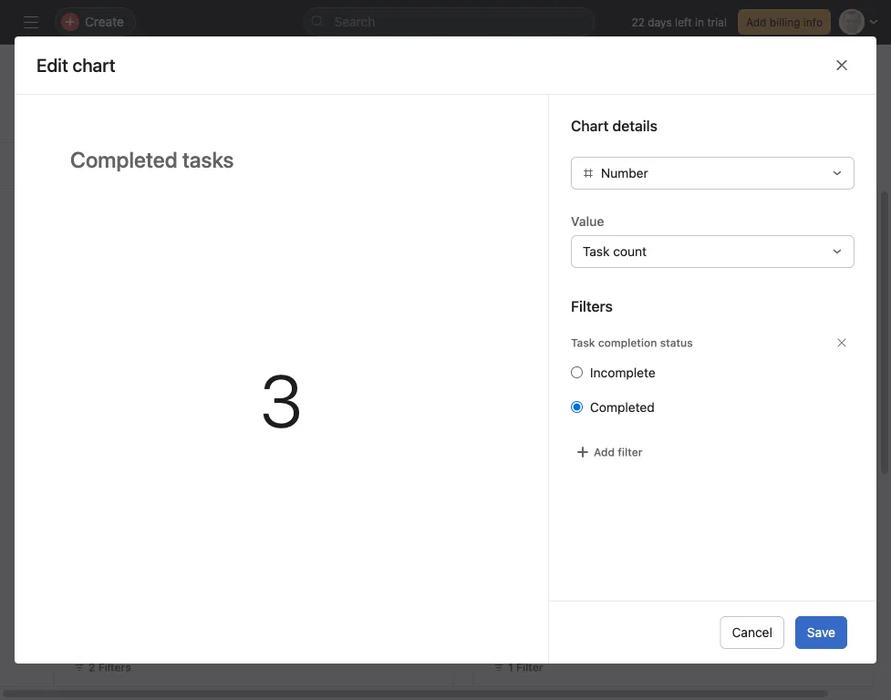 Task type: locate. For each thing, give the bounding box(es) containing it.
overdue tasks
[[511, 228, 626, 249]]

1 filter for overdue tasks
[[558, 326, 593, 338]]

3 button
[[260, 357, 302, 443]]

1 horizontal spatial 1 filter
[[558, 326, 593, 338]]

info
[[803, 16, 823, 28]]

0 horizontal spatial filter
[[516, 661, 543, 674]]

0 horizontal spatial mw
[[32, 69, 59, 86]]

chart details
[[571, 117, 658, 135]]

4 button
[[555, 261, 581, 313]]

1 vertical spatial 1 filter
[[508, 661, 543, 674]]

add left billing
[[746, 16, 767, 28]]

mw
[[32, 69, 59, 86], [659, 84, 679, 97]]

22
[[632, 16, 645, 28]]

Completed tasks text field
[[58, 139, 504, 181]]

1
[[558, 326, 563, 338], [508, 661, 513, 674]]

1 vertical spatial filter
[[516, 661, 543, 674]]

1 horizontal spatial filter
[[566, 326, 593, 338]]

filter
[[566, 326, 593, 338], [516, 661, 543, 674]]

task completion status
[[571, 337, 693, 349]]

Incomplete radio
[[571, 367, 583, 379]]

0 vertical spatial filters
[[571, 298, 613, 315]]

task inside dropdown button
[[583, 244, 610, 259]]

None text field
[[120, 61, 320, 94]]

tasks
[[519, 392, 551, 407]]

share button
[[708, 78, 768, 103]]

task for task completion status
[[571, 337, 595, 349]]

number button
[[571, 157, 855, 190]]

task count
[[583, 244, 647, 259]]

mw up add chart button
[[32, 69, 59, 86]]

tt up chart
[[77, 69, 95, 86]]

1 vertical spatial 1 filter button
[[485, 655, 552, 680]]

mw left share button at the right of the page
[[659, 84, 679, 97]]

add left chart
[[45, 156, 65, 169]]

2 horizontal spatial add
[[746, 16, 767, 28]]

add left filter
[[594, 446, 615, 459]]

2
[[88, 661, 95, 674]]

search list box
[[303, 7, 595, 36]]

filters inside button
[[98, 661, 131, 674]]

count
[[613, 244, 647, 259]]

0 vertical spatial 1 filter
[[558, 326, 593, 338]]

close image
[[835, 58, 849, 73]]

0 horizontal spatial tt
[[77, 69, 95, 86]]

tt left share button at the right of the page
[[681, 84, 694, 97]]

search button
[[303, 7, 595, 36]]

task for task count
[[583, 244, 610, 259]]

add chart
[[45, 156, 95, 169]]

tt
[[77, 69, 95, 86], [681, 84, 694, 97]]

1 horizontal spatial add
[[594, 446, 615, 459]]

3
[[260, 357, 302, 443]]

add for add chart
[[45, 156, 65, 169]]

0 horizontal spatial add
[[45, 156, 65, 169]]

0 horizontal spatial filters
[[98, 661, 131, 674]]

2 filters
[[88, 661, 131, 674]]

1 vertical spatial task
[[571, 337, 595, 349]]

0 vertical spatial filter
[[566, 326, 593, 338]]

total tasks
[[736, 228, 821, 249]]

1 filter button
[[539, 323, 598, 341], [485, 655, 552, 680]]

filters
[[571, 298, 613, 315], [98, 661, 131, 674]]

cancel button
[[720, 617, 784, 649]]

add filter
[[594, 446, 643, 459]]

add for add filter
[[594, 446, 615, 459]]

value
[[571, 214, 604, 229]]

0 vertical spatial 1 filter button
[[539, 323, 598, 341]]

trial
[[707, 16, 727, 28]]

0 horizontal spatial 1 filter
[[508, 661, 543, 674]]

1 filter button for total tasks by completion status
[[485, 655, 552, 680]]

task count button
[[571, 235, 855, 268]]

filters right 2
[[98, 661, 131, 674]]

filters up completion
[[571, 298, 613, 315]]

2 vertical spatial add
[[594, 446, 615, 459]]

task
[[583, 244, 610, 259], [571, 337, 595, 349]]

add inside button
[[45, 156, 65, 169]]

left
[[675, 16, 692, 28]]

add
[[746, 16, 767, 28], [45, 156, 65, 169], [594, 446, 615, 459]]

0 vertical spatial task
[[583, 244, 610, 259]]

1 vertical spatial filters
[[98, 661, 131, 674]]

0 vertical spatial 1
[[558, 326, 563, 338]]

days
[[648, 16, 672, 28]]

1 vertical spatial add
[[45, 156, 65, 169]]

1 filter
[[558, 326, 593, 338], [508, 661, 543, 674]]

1 horizontal spatial tt
[[681, 84, 694, 97]]

task down value
[[583, 244, 610, 259]]

4
[[555, 261, 581, 313]]

0 vertical spatial add
[[746, 16, 767, 28]]

incomplete
[[590, 365, 656, 380]]

Completed radio
[[571, 401, 583, 413]]

1 vertical spatial 1
[[508, 661, 513, 674]]

1 horizontal spatial 1
[[558, 326, 563, 338]]

add inside dropdown button
[[594, 446, 615, 459]]

total
[[486, 392, 516, 407]]

task up incomplete option
[[571, 337, 595, 349]]

1 for overdue tasks
[[558, 326, 563, 338]]

0 horizontal spatial 1
[[508, 661, 513, 674]]

add inside 'button'
[[746, 16, 767, 28]]



Task type: describe. For each thing, give the bounding box(es) containing it.
completion status
[[573, 392, 681, 407]]

status
[[660, 337, 693, 349]]

save button
[[795, 617, 847, 649]]

filter for total tasks by completion status
[[516, 661, 543, 674]]

14 button
[[756, 261, 800, 313]]

completed
[[590, 400, 655, 415]]

add chart button
[[22, 150, 103, 175]]

1 for total tasks by completion status
[[508, 661, 513, 674]]

save
[[807, 625, 836, 640]]

1 horizontal spatial mw
[[659, 84, 679, 97]]

22 days left in trial
[[632, 16, 727, 28]]

total tasks by completion status
[[486, 392, 681, 407]]

14
[[756, 261, 800, 313]]

2 filters button
[[66, 655, 139, 680]]

by
[[554, 392, 569, 407]]

search
[[334, 14, 375, 29]]

filter
[[618, 446, 643, 459]]

1 horizontal spatial filters
[[571, 298, 613, 315]]

add billing info
[[746, 16, 823, 28]]

cancel
[[732, 625, 773, 640]]

chart
[[68, 156, 95, 169]]

in
[[695, 16, 704, 28]]

add for add billing info
[[746, 16, 767, 28]]

a button to remove the filter image
[[836, 338, 847, 348]]

number
[[601, 166, 648, 181]]

completion
[[598, 337, 657, 349]]

add filter button
[[571, 440, 647, 465]]

add billing info button
[[738, 9, 831, 35]]

billing
[[770, 16, 800, 28]]

filter for overdue tasks
[[566, 326, 593, 338]]

1 filter for total tasks by completion status
[[508, 661, 543, 674]]

1 filter button for overdue tasks
[[539, 323, 598, 341]]

share
[[730, 84, 760, 97]]

edit chart
[[36, 54, 115, 76]]



Task type: vqa. For each thing, say whether or not it's contained in the screenshot.
BY
yes



